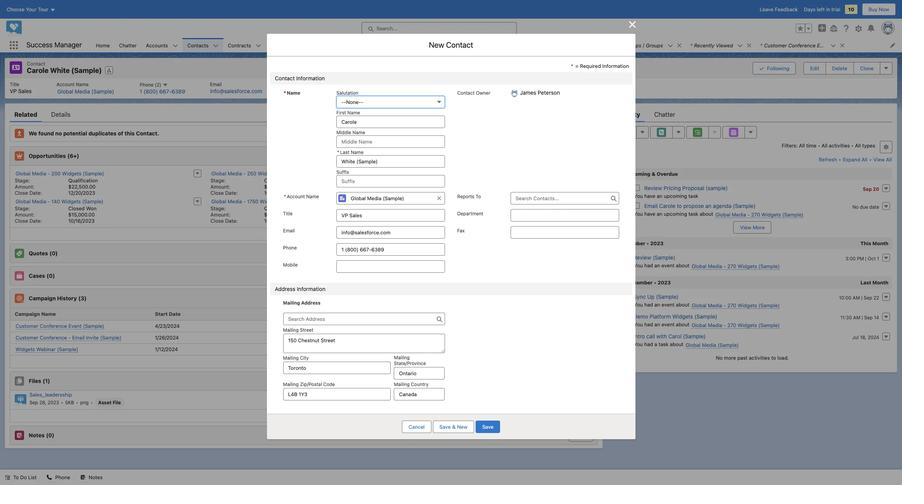 Task type: vqa. For each thing, say whether or not it's contained in the screenshot.


Task type: locate. For each thing, give the bounding box(es) containing it.
contact image
[[10, 61, 22, 74]]

stage: down $22,500.00 close date:
[[15, 205, 30, 211]]

name inside account name global media (sample)
[[76, 81, 89, 87]]

2 vertical spatial customer
[[16, 334, 38, 341]]

0 vertical spatial customer
[[764, 42, 787, 48]]

you had an event about global media - 270 widgets (sample) for (sample)
[[634, 301, 780, 308]]

stage: inside the global media - 200 widgets (sample) element
[[15, 177, 30, 183]]

view down types
[[874, 156, 885, 162]]

name right 10/23/2023 on the left top of the page
[[306, 193, 319, 199]]

0 vertical spatial account
[[56, 81, 75, 87]]

0 horizontal spatial closed won amount:
[[15, 205, 97, 218]]

text default image down search... button
[[440, 43, 445, 48]]

* send letter
[[453, 42, 484, 48]]

* last name
[[337, 149, 364, 155]]

stage: for global media - 140 widgets (sample)
[[15, 205, 30, 211]]

global media - 270 widgets (sample) link for sync up (sample)
[[692, 302, 780, 309]]

2023 for sep 28, 2023
[[48, 400, 59, 405]]

global media - 200 widgets (sample) element
[[10, 169, 206, 197]]

3 you from the top
[[634, 262, 643, 268]]

event up the demo platform widgets (sample)
[[662, 301, 675, 308]]

history
[[57, 295, 77, 301]]

Fax text field
[[511, 226, 619, 238]]

media
[[75, 88, 90, 95], [32, 170, 46, 176], [228, 170, 242, 176], [424, 170, 438, 176], [32, 198, 46, 204], [228, 198, 242, 204], [424, 198, 438, 204], [732, 211, 746, 218], [708, 263, 722, 269], [708, 302, 722, 308], [708, 322, 722, 328], [702, 342, 716, 348]]

september  •  2023
[[625, 279, 671, 285]]

0 horizontal spatial 1
[[140, 88, 142, 95]]

quotes image
[[15, 249, 24, 258]]

4/23/2024
[[155, 323, 180, 329]]

0 vertical spatial review
[[645, 185, 662, 191]]

mailing left street
[[283, 327, 299, 333]]

view more
[[740, 224, 765, 230]]

close inside the $15,000.00 close date:
[[15, 218, 28, 224]]

2 upcoming from the top
[[664, 211, 687, 217]]

0 horizontal spatial account
[[56, 81, 75, 87]]

2 vertical spatial information
[[297, 285, 326, 292]]

had down review (sample) link
[[645, 262, 653, 268]]

sep inside files element
[[29, 400, 38, 405]]

event down type
[[297, 323, 310, 329]]

=
[[576, 63, 579, 69]]

text default image inside notes button
[[80, 475, 86, 480]]

campaign for campaign history (3)
[[29, 295, 56, 301]]

active groups | groups list item
[[600, 38, 686, 52]]

amount: down opportunities image on the left top of the page
[[15, 183, 35, 190]]

campaign down campaign history (3)
[[15, 311, 40, 317]]

have down upcoming & overdue
[[645, 193, 656, 199]]

do
[[20, 474, 27, 480]]

view left more
[[740, 224, 752, 230]]

0 vertical spatial carole
[[27, 66, 49, 75]]

2 vertical spatial event
[[662, 321, 675, 327]]

closed inside the global media - 250 widgets (sample) element
[[264, 177, 281, 183]]

name inside campaign name element
[[41, 311, 56, 317]]

2 vertical spatial (0)
[[46, 432, 54, 438]]

all up zip/postal at the bottom of page
[[307, 358, 313, 365]]

0 vertical spatial chatter link
[[114, 38, 141, 52]]

contact owner inside list
[[287, 81, 320, 87]]

0 horizontal spatial tab list
[[10, 107, 598, 122]]

no left more
[[716, 355, 723, 361]]

jul 18, 2024
[[853, 334, 879, 340]]

1 horizontal spatial phone
[[283, 245, 297, 251]]

view all inside files element
[[295, 413, 313, 419]]

0 vertical spatial sent
[[439, 323, 449, 329]]

2 had from the top
[[645, 301, 653, 308]]

event down campaign name element
[[68, 323, 82, 329]]

notes
[[29, 432, 45, 438], [89, 474, 103, 480]]

won up 10/23/2023 on the left top of the page
[[282, 177, 292, 183]]

qualification inside the global media - 200 widgets (sample) element
[[68, 177, 98, 183]]

about for (sample)
[[676, 262, 690, 268]]

an down review (sample) link
[[655, 262, 660, 268]]

1 had from the top
[[645, 262, 653, 268]]

• up expand
[[852, 142, 854, 148]]

| for review (sample)
[[866, 256, 867, 261]]

address up type
[[301, 300, 321, 306]]

to inside button
[[13, 474, 19, 480]]

campaign inside button
[[562, 295, 586, 301]]

related tab panel
[[10, 122, 598, 445]]

date: inside $5,000.00 close date:
[[225, 190, 238, 196]]

add to campaign
[[545, 295, 586, 301]]

save
[[440, 424, 451, 430], [482, 424, 494, 430]]

mailing for mailing zip/postal code
[[283, 381, 299, 387]]

28,
[[39, 400, 46, 405]]

all inside campaign history element
[[307, 358, 313, 365]]

• right time
[[818, 142, 820, 148]]

sent
[[439, 323, 449, 329], [439, 335, 449, 341]]

review
[[645, 185, 662, 191], [634, 254, 651, 261]]

0 horizontal spatial qualification
[[68, 177, 98, 183]]

delete
[[832, 65, 848, 71]]

you for 3:00 pm | oct 1
[[634, 262, 643, 268]]

| for demo platform widgets (sample)
[[862, 315, 863, 320]]

stage: for global media - 200 widgets (sample)
[[15, 177, 30, 183]]

mailing left the country
[[394, 381, 410, 387]]

amount: inside negotiation amount:
[[406, 211, 426, 218]]

view inside button
[[740, 224, 752, 230]]

types
[[863, 142, 876, 148]]

recently
[[694, 42, 715, 48]]

& left the save button
[[452, 424, 456, 430]]

1 horizontal spatial qualification amount:
[[211, 205, 294, 218]]

save for save & new
[[440, 424, 451, 430]]

sales_leadersship
[[29, 391, 72, 398]]

* customer conference event (sample)
[[760, 42, 853, 48]]

view all up notes element
[[295, 413, 313, 419]]

date: for $52,500.00 close date:
[[225, 218, 238, 224]]

mailing left zip/postal at the bottom of page
[[283, 381, 299, 387]]

1 vertical spatial address
[[301, 300, 321, 306]]

stage: down global media - 250 widgets (sample) link
[[211, 177, 226, 183]]

2 vertical spatial 2023
[[48, 400, 59, 405]]

list item
[[266, 38, 306, 52], [357, 38, 449, 52], [686, 38, 756, 52], [756, 38, 853, 52]]

2023
[[651, 240, 664, 246], [658, 279, 671, 285], [48, 400, 59, 405]]

amount: inside global media - 140 widgets (sample) element
[[15, 211, 35, 218]]

notes for notes
[[89, 474, 103, 480]]

stage: inside global media - 1750 widgets (sample) element
[[211, 205, 226, 211]]

0 horizontal spatial save
[[440, 424, 451, 430]]

pm
[[857, 256, 864, 261]]

month right this
[[873, 240, 889, 246]]

4 you from the top
[[634, 301, 643, 308]]

0 vertical spatial closed won amount:
[[211, 177, 292, 190]]

conference up customer conference - email invite (sample)
[[40, 323, 67, 329]]

2023 up review (sample) link
[[651, 240, 664, 246]]

sent up responded
[[439, 335, 449, 341]]

closed
[[264, 177, 281, 183], [68, 205, 85, 211]]

closed won amount: inside global media - 140 widgets (sample) element
[[15, 205, 97, 218]]

3 view all from the top
[[295, 413, 313, 419]]

1 vertical spatial phone
[[55, 474, 70, 480]]

0 vertical spatial you had an event about global media - 270 widgets (sample)
[[634, 262, 780, 269]]

name for middle name
[[353, 129, 365, 135]]

save right cancel button
[[440, 424, 451, 430]]

reports to
[[457, 193, 481, 199]]

review down october  •  2023
[[634, 254, 651, 261]]

to right reports
[[476, 193, 481, 199]]

closed won amount: down 250
[[211, 177, 292, 190]]

type element
[[294, 308, 436, 320]]

october
[[625, 240, 646, 246]]

& inside dropdown button
[[652, 171, 656, 177]]

270 for sync up (sample)
[[728, 302, 737, 308]]

(0) inside notes element
[[46, 432, 54, 438]]

to inside button
[[556, 295, 561, 301]]

closed for $5,000.00
[[264, 177, 281, 183]]

2 event from the top
[[662, 301, 675, 308]]

contacts list item
[[183, 38, 223, 52]]

qualification inside global media - 1750 widgets (sample) element
[[264, 205, 294, 211]]

carole right contact image
[[27, 66, 49, 75]]

review for review pricing proposal (sample)
[[645, 185, 662, 191]]

all inside files element
[[307, 413, 313, 419]]

1 vertical spatial to
[[13, 474, 19, 480]]

1 list item from the left
[[266, 38, 306, 52]]

global media - 270 widgets (sample) link for demo platform widgets (sample)
[[692, 322, 780, 329]]

all right expand
[[862, 156, 868, 162]]

cancel button
[[402, 421, 431, 433]]

global inside "link"
[[16, 198, 31, 204]]

1 vertical spatial am
[[853, 315, 861, 320]]

0 vertical spatial address
[[275, 285, 295, 292]]

0 horizontal spatial to
[[556, 295, 561, 301]]

email up info@salesforce.com link
[[210, 81, 222, 87]]

intro call with carol (sample) link
[[634, 333, 706, 339]]

* down $5,000.00
[[284, 193, 286, 199]]

name for * name
[[287, 90, 300, 96]]

0 vertical spatial won
[[282, 177, 292, 183]]

2 month from the top
[[873, 279, 889, 285]]

1 horizontal spatial groups
[[646, 42, 663, 48]]

(sample) inside "link"
[[82, 198, 103, 204]]

to do list button
[[0, 470, 41, 485]]

new left the save button
[[457, 424, 468, 430]]

close inside "$19,500.00 close date:"
[[406, 218, 420, 224]]

mailing country
[[394, 381, 429, 387]]

all
[[799, 142, 805, 148], [822, 142, 828, 148], [855, 142, 861, 148], [862, 156, 868, 162], [886, 156, 892, 162], [307, 231, 313, 237], [307, 358, 313, 365], [307, 413, 313, 419]]

2 horizontal spatial text default image
[[840, 43, 845, 48]]

1 month from the top
[[873, 240, 889, 246]]

stage: inside the global media - 180 widgets (sample) element
[[406, 205, 421, 211]]

activity
[[617, 111, 640, 118]]

5 you from the top
[[634, 321, 643, 327]]

qualification for $22,500.00 close date:
[[68, 177, 98, 183]]

2 sent from the top
[[439, 335, 449, 341]]

1 sent from the top
[[439, 323, 449, 329]]

1 vertical spatial title
[[283, 211, 293, 216]]

won for $5,000.00
[[282, 177, 292, 183]]

date
[[870, 204, 879, 210]]

1 vertical spatial task
[[689, 211, 699, 217]]

3 event from the top
[[662, 321, 675, 327]]

2 have from the top
[[645, 211, 656, 217]]

2023 for october  •  2023
[[651, 240, 664, 246]]

customer down "campaign name" on the left bottom of the page
[[16, 323, 38, 329]]

an for 3:00 pm | oct 1
[[655, 262, 660, 268]]

1 vertical spatial closed won amount:
[[15, 205, 97, 218]]

list for home link
[[5, 78, 897, 98]]

270 for review (sample)
[[728, 263, 737, 269]]

accounts list item
[[141, 38, 183, 52]]

2023 down sales_leadersship
[[48, 400, 59, 405]]

0 vertical spatial month
[[873, 240, 889, 246]]

0 vertical spatial global media (sample) link
[[57, 88, 114, 95]]

1 vertical spatial chatter link
[[654, 107, 675, 122]]

1 vertical spatial information
[[296, 75, 325, 81]]

name down contact information
[[287, 90, 300, 96]]

mailing left city
[[283, 355, 299, 361]]

* up following button
[[760, 42, 763, 48]]

an down the "sync up (sample)"
[[655, 301, 660, 308]]

department
[[457, 211, 483, 216]]

date: inside the $52,500.00 close date:
[[225, 218, 238, 224]]

conference inside customer conference event (sample) link
[[40, 323, 67, 329]]

group
[[796, 24, 812, 33]]

customer
[[764, 42, 787, 48], [16, 323, 38, 329], [16, 334, 38, 341]]

1 event from the top
[[662, 262, 675, 268]]

1 view all from the top
[[295, 231, 313, 237]]

opportunities
[[29, 152, 66, 159]]

view up notes element
[[295, 413, 306, 419]]

date: inside amount: close date:
[[421, 190, 433, 196]]

| left 14
[[862, 315, 863, 320]]

1 vertical spatial carole
[[659, 202, 676, 209]]

1 right oct
[[877, 256, 879, 261]]

• down types
[[870, 156, 872, 162]]

* for * last name
[[337, 149, 340, 155]]

task right a
[[659, 341, 669, 347]]

1 vertical spatial won
[[86, 205, 97, 211]]

title for title vp sales
[[10, 81, 19, 87]]

month for last month
[[873, 279, 889, 285]]

about for up
[[676, 301, 690, 308]]

notes inside related tab panel
[[29, 432, 45, 438]]

0 vertical spatial qualification
[[68, 177, 98, 183]]

2023 for september  •  2023
[[658, 279, 671, 285]]

reports
[[457, 193, 475, 199]]

Suffix text field
[[337, 175, 445, 187]]

1 horizontal spatial new
[[457, 424, 468, 430]]

you for no due date
[[634, 211, 643, 217]]

no more past activities to load.
[[716, 355, 789, 361]]

6389
[[172, 88, 185, 95]]

buy now
[[869, 6, 890, 12]]

1 horizontal spatial closed
[[264, 177, 281, 183]]

notes inside button
[[89, 474, 103, 480]]

won inside global media - 140 widgets (sample) element
[[86, 205, 97, 211]]

sep left 28,
[[29, 400, 38, 405]]

4 list item from the left
[[756, 38, 853, 52]]

qualification amount: inside global media - 1750 widgets (sample) element
[[211, 205, 294, 218]]

2 vertical spatial conference
[[40, 334, 67, 341]]

0 horizontal spatial address
[[275, 285, 295, 292]]

campaign history (3)
[[29, 295, 86, 301]]

tab list
[[10, 107, 598, 122], [613, 107, 893, 122]]

1 groups from the left
[[624, 42, 642, 48]]

0 horizontal spatial closed
[[68, 205, 85, 211]]

Email text field
[[337, 226, 445, 238]]

Mobile text field
[[337, 260, 445, 273]]

10:00 am | sep 22
[[839, 295, 879, 301]]

notes (0)
[[29, 432, 54, 438]]

2 vertical spatial you had an event about global media - 270 widgets (sample)
[[634, 321, 780, 328]]

close inside $22,500.00 close date:
[[15, 190, 28, 196]]

global media - 1750 widgets (sample) element
[[206, 197, 402, 225]]

1 vertical spatial (0)
[[47, 272, 55, 279]]

$52,500.00 close date:
[[211, 211, 291, 224]]

Salutation button
[[337, 96, 445, 108]]

text default image for recently viewed
[[747, 43, 752, 48]]

media inside "link"
[[32, 198, 46, 204]]

0 horizontal spatial phone
[[55, 474, 70, 480]]

review down upcoming & overdue
[[645, 185, 662, 191]]

* left =
[[571, 63, 573, 69]]

0 horizontal spatial notes
[[29, 432, 45, 438]]

2 you had an event about global media - 270 widgets (sample) from the top
[[634, 301, 780, 308]]

upcoming for you have an upcoming task about global media - 270 widgets (sample)
[[664, 211, 687, 217]]

an for 10:00 am | sep 22
[[655, 301, 660, 308]]

date: down global media - 1750 widgets (sample) link
[[225, 218, 238, 224]]

1 tab list from the left
[[10, 107, 598, 122]]

event for up
[[662, 301, 675, 308]]

close
[[15, 190, 28, 196], [211, 190, 224, 196], [406, 190, 420, 196], [15, 218, 28, 224], [211, 218, 224, 224], [406, 218, 420, 224]]

carole
[[27, 66, 49, 75], [659, 202, 676, 209]]

list containing vp sales
[[5, 78, 897, 98]]

11:30
[[841, 315, 852, 320]]

0 vertical spatial list
[[91, 38, 902, 52]]

1 upcoming from the top
[[664, 193, 687, 199]]

2 vertical spatial task
[[659, 341, 669, 347]]

email down you have an upcoming task
[[645, 202, 658, 209]]

contracts list item
[[223, 38, 266, 52]]

1 vertical spatial sent
[[439, 335, 449, 341]]

0 horizontal spatial global media (sample) link
[[57, 88, 114, 95]]

Phone text field
[[337, 243, 445, 256]]

list
[[91, 38, 902, 52], [5, 78, 897, 98]]

* for * customer conference event (sample)
[[760, 42, 763, 48]]

date: inside "$19,500.00 close date:"
[[421, 218, 433, 224]]

about
[[700, 211, 713, 217], [676, 262, 690, 268], [676, 301, 690, 308], [676, 321, 690, 327], [670, 341, 684, 347]]

upcoming inside the you have an upcoming task about global media - 270 widgets (sample)
[[664, 211, 687, 217]]

mailing for mailing city
[[283, 355, 299, 361]]

Search Address text field
[[283, 313, 445, 325]]

2023 inside files element
[[48, 400, 59, 405]]

$5,000.00
[[264, 183, 288, 190]]

stage: down $5,000.00 close date:
[[211, 205, 226, 211]]

you inside the you had a task about global media (sample)
[[634, 341, 643, 347]]

(sample) inside account name global media (sample)
[[91, 88, 114, 95]]

1 you from the top
[[634, 193, 643, 199]]

no for no due date
[[853, 204, 859, 210]]

name down the carole white (sample) on the top of the page
[[76, 81, 89, 87]]

qualification amount: inside the global media - 200 widgets (sample) element
[[15, 177, 98, 190]]

following button
[[753, 62, 796, 74]]

amount: down $5,000.00 close date:
[[211, 211, 230, 218]]

closed up 10/23/2023 on the left top of the page
[[264, 177, 281, 183]]

0 horizontal spatial won
[[86, 205, 97, 211]]

tab list for no more past activities to load. status
[[613, 107, 893, 122]]

stage: inside the global media - 250 widgets (sample) element
[[211, 177, 226, 183]]

information down active
[[602, 63, 629, 69]]

notes down 28,
[[29, 432, 45, 438]]

close for $5,000.00 close date:
[[211, 190, 224, 196]]

(0) for cases (0)
[[47, 272, 55, 279]]

notes right phone button at the left of page
[[89, 474, 103, 480]]

4 had from the top
[[645, 341, 653, 347]]

you up october
[[634, 211, 643, 217]]

1 horizontal spatial no
[[853, 204, 859, 210]]

0 vertical spatial chatter
[[119, 42, 137, 48]]

Mailing Zip/Postal Code text field
[[283, 388, 391, 400]]

month for this month
[[873, 240, 889, 246]]

$22,500.00 close date:
[[15, 183, 96, 196]]

am right 10:00
[[853, 295, 860, 301]]

conference inside list item
[[789, 42, 816, 48]]

0 horizontal spatial qualification amount:
[[15, 177, 98, 190]]

days left in trial
[[804, 6, 841, 12]]

view all inside campaign history element
[[295, 358, 313, 365]]

view all link up notes element
[[10, 409, 598, 422]]

1 vertical spatial qualification
[[264, 205, 294, 211]]

date
[[169, 311, 181, 317]]

closed won amount: inside the global media - 250 widgets (sample) element
[[211, 177, 292, 190]]

1 horizontal spatial 1
[[877, 256, 879, 261]]

save right save & new button
[[482, 424, 494, 430]]

date: up the global media - 1750 widgets (sample)
[[225, 190, 238, 196]]

1 horizontal spatial text default image
[[747, 43, 752, 48]]

sent down status
[[439, 323, 449, 329]]

tab list containing activity
[[613, 107, 893, 122]]

address information
[[275, 285, 326, 292]]

view all for files (1)
[[295, 413, 313, 419]]

phone left notes button
[[55, 474, 70, 480]]

customer up following button
[[764, 42, 787, 48]]

close for $52,500.00 close date:
[[211, 218, 224, 224]]

email carole to propose an agenda (sample) link
[[645, 202, 756, 209]]

global media - 200 widgets (sample)
[[16, 170, 104, 176]]

task inside the you have an upcoming task about global media - 270 widgets (sample)
[[689, 211, 699, 217]]

you down upcoming
[[634, 193, 643, 199]]

contracts
[[228, 42, 251, 48]]

had down demo
[[645, 321, 653, 327]]

widgets inside "link"
[[61, 198, 81, 204]]

text default image right list
[[47, 475, 52, 480]]

0 vertical spatial 1
[[140, 88, 142, 95]]

1 horizontal spatial save
[[482, 424, 494, 430]]

global media - 250 widgets (sample) element
[[206, 169, 402, 197]]

1 vertical spatial list
[[5, 78, 897, 98]]

won inside the global media - 250 widgets (sample) element
[[282, 177, 292, 183]]

stage: inside global media - 140 widgets (sample) element
[[15, 205, 30, 211]]

tab list containing related
[[10, 107, 598, 122]]

state/province
[[394, 360, 426, 366]]

closed inside global media - 140 widgets (sample) element
[[68, 205, 85, 211]]

you
[[634, 193, 643, 199], [634, 211, 643, 217], [634, 262, 643, 268], [634, 301, 643, 308], [634, 321, 643, 327], [634, 341, 643, 347]]

sync
[[634, 293, 646, 300]]

have down you have an upcoming task
[[645, 211, 656, 217]]

0 vertical spatial last
[[340, 149, 350, 155]]

start date element
[[152, 308, 294, 320]]

6 you from the top
[[634, 341, 643, 347]]

date: for amount: close date:
[[421, 190, 433, 196]]

1 vertical spatial global media (sample) link
[[686, 342, 739, 348]]

about inside the you had a task about global media (sample)
[[670, 341, 684, 347]]

1 vertical spatial closed
[[68, 205, 85, 211]]

an
[[657, 193, 663, 199], [706, 202, 712, 209], [657, 211, 663, 217], [655, 262, 660, 268], [655, 301, 660, 308], [655, 321, 660, 327]]

name up customer conference event (sample)
[[41, 311, 56, 317]]

& inside button
[[452, 424, 456, 430]]

account inside account name global media (sample)
[[56, 81, 75, 87]]

1 horizontal spatial tab list
[[613, 107, 893, 122]]

activity link
[[617, 107, 640, 122]]

event inside list item
[[817, 42, 830, 48]]

close for amount: close date:
[[406, 190, 420, 196]]

upcoming down pricing
[[664, 193, 687, 199]]

text default image left do
[[5, 475, 10, 480]]

0 vertical spatial event
[[662, 262, 675, 268]]

to left load.
[[772, 355, 776, 361]]

- inside global media - 1750 widgets (sample) link
[[243, 198, 246, 204]]

* up suffix
[[337, 149, 340, 155]]

$19,500.00 close date:
[[406, 211, 487, 224]]

conference for email
[[40, 334, 67, 341]]

campaign right add in the bottom of the page
[[562, 295, 586, 301]]

- inside global media - 140 widgets (sample) "link"
[[48, 198, 50, 204]]

2 save from the left
[[482, 424, 494, 430]]

conference inside customer conference - email invite (sample) link
[[40, 334, 67, 341]]

title inside title vp sales
[[10, 81, 19, 87]]

opportunities image
[[15, 151, 24, 160]]

0 vertical spatial (0)
[[50, 250, 58, 256]]

close inside the $52,500.00 close date:
[[211, 218, 224, 224]]

text default image right viewed
[[747, 43, 752, 48]]

1 horizontal spatial carole
[[659, 202, 676, 209]]

qualification amount: for 1750
[[211, 205, 294, 218]]

mailing street
[[283, 327, 313, 333]]

2 view all from the top
[[295, 358, 313, 365]]

2 you from the top
[[634, 211, 643, 217]]

1 vertical spatial you had an event about global media - 270 widgets (sample)
[[634, 301, 780, 308]]

0 vertical spatial upcoming
[[664, 193, 687, 199]]

no
[[853, 204, 859, 210], [716, 355, 723, 361]]

400
[[443, 170, 452, 176]]

1 vertical spatial month
[[873, 279, 889, 285]]

*
[[453, 42, 455, 48], [690, 42, 693, 48], [760, 42, 763, 48], [571, 63, 573, 69], [284, 90, 286, 96], [337, 149, 340, 155], [284, 193, 286, 199]]

save for save
[[482, 424, 494, 430]]

0 horizontal spatial new
[[429, 40, 444, 49]]

2 vertical spatial view all
[[295, 413, 313, 419]]

180
[[443, 198, 452, 204]]

amount: up global media (sample) text field
[[406, 183, 426, 190]]

text default image
[[747, 43, 752, 48], [840, 43, 845, 48], [47, 475, 52, 480]]

chatter right home link
[[119, 42, 137, 48]]

jul
[[853, 334, 859, 340]]

related link
[[14, 107, 37, 122]]

mailing for mailing street
[[283, 327, 299, 333]]

date: inside $22,500.00 close date:
[[29, 190, 42, 196]]

* account name
[[284, 193, 319, 199]]

address up mailing address
[[275, 285, 295, 292]]

& for save
[[452, 424, 456, 430]]

global inside account name global media (sample)
[[57, 88, 73, 95]]

0 vertical spatial view all
[[295, 231, 313, 237]]

0 vertical spatial have
[[645, 193, 656, 199]]

1 have from the top
[[645, 193, 656, 199]]

qualification up 12/20/2023
[[68, 177, 98, 183]]

notes button
[[76, 470, 107, 485]]

3 had from the top
[[645, 321, 653, 327]]

global media - 180 widgets (sample) element
[[402, 197, 598, 225]]

email inside email info@salesforce.com
[[210, 81, 222, 87]]

text default image
[[440, 43, 445, 48], [677, 43, 682, 48], [5, 475, 10, 480], [80, 475, 86, 480]]

1 vertical spatial notes
[[89, 474, 103, 480]]

had for demo
[[645, 321, 653, 327]]

date: down global media - 140 widgets (sample) "link"
[[29, 218, 42, 224]]

- inside global media - 250 widgets (sample) link
[[243, 170, 246, 176]]

text default image inside the to do list button
[[5, 475, 10, 480]]

date: up global media - 140 widgets (sample)
[[29, 190, 42, 196]]

list
[[28, 474, 37, 480]]

files element
[[10, 371, 598, 422]]

date: for $19,500.00 close date:
[[421, 218, 433, 224]]

stage: down amount: close date:
[[406, 205, 421, 211]]

have inside the you have an upcoming task about global media - 270 widgets (sample)
[[645, 211, 656, 217]]

global media (sample) link
[[57, 88, 114, 95], [686, 342, 739, 348]]

an for 11:30 am | sep 14
[[655, 321, 660, 327]]

1 horizontal spatial event
[[297, 323, 310, 329]]

3:00
[[846, 256, 856, 261]]

0 horizontal spatial contact owner
[[287, 81, 320, 87]]

|
[[643, 42, 645, 48], [866, 256, 867, 261], [862, 295, 863, 301], [862, 315, 863, 320]]

email down street
[[297, 335, 309, 341]]

18,
[[860, 334, 867, 340]]

1 vertical spatial no
[[716, 355, 723, 361]]

Title text field
[[337, 209, 445, 221]]

* for * recently viewed
[[690, 42, 693, 48]]

1 horizontal spatial chatter link
[[654, 107, 675, 122]]

list containing home
[[91, 38, 902, 52]]

Mailing Country text field
[[394, 388, 445, 400]]

1 vertical spatial view all
[[295, 358, 313, 365]]

1 horizontal spatial &
[[652, 171, 656, 177]]

0 vertical spatial qualification amount:
[[15, 177, 98, 190]]

* for * = required information
[[571, 63, 573, 69]]

3 you had an event about global media - 270 widgets (sample) from the top
[[634, 321, 780, 328]]

0 vertical spatial conference
[[789, 42, 816, 48]]

closed up 10/16/2023 on the top of page
[[68, 205, 85, 211]]

0 horizontal spatial &
[[452, 424, 456, 430]]

an inside the you have an upcoming task about global media - 270 widgets (sample)
[[657, 211, 663, 217]]

1 save from the left
[[440, 424, 451, 430]]

global media (sample) link down the carole white (sample) on the top of the page
[[57, 88, 114, 95]]

phone up mobile
[[283, 245, 297, 251]]

close inside $5,000.00 close date:
[[211, 190, 224, 196]]

* for * account name
[[284, 193, 286, 199]]

widgets webinar (sample)
[[16, 346, 78, 352]]

cases image
[[15, 271, 24, 280]]

to left propose
[[677, 202, 682, 209]]

you down "sync"
[[634, 301, 643, 308]]

september
[[625, 279, 653, 285]]

1 vertical spatial last
[[861, 279, 871, 285]]

view inside campaign history element
[[295, 358, 306, 365]]

mailing inside the mailing state/province
[[394, 355, 410, 360]]

agenda
[[713, 202, 732, 209]]

0 vertical spatial notes
[[29, 432, 45, 438]]

phone inside button
[[55, 474, 70, 480]]

0 vertical spatial am
[[853, 295, 860, 301]]

1 (800) 667-6389
[[140, 88, 185, 95]]

date: for $15,000.00 close date:
[[29, 218, 42, 224]]

you for 10:00 am | sep 22
[[634, 301, 643, 308]]

text default image for customer conference event (sample)
[[840, 43, 845, 48]]

add
[[545, 295, 555, 301]]

2 vertical spatial to
[[772, 355, 776, 361]]

info@salesforce.com
[[210, 88, 262, 94]]

date: inside the $15,000.00 close date:
[[29, 218, 42, 224]]

2 tab list from the left
[[613, 107, 893, 122]]



Task type: describe. For each thing, give the bounding box(es) containing it.
country
[[411, 381, 429, 387]]

customer conference - email invite (sample) link
[[16, 334, 121, 341]]

1 horizontal spatial to
[[476, 193, 481, 199]]

0 horizontal spatial activities
[[749, 355, 770, 361]]

• up 'sync up (sample)' 'link'
[[654, 279, 657, 285]]

text default image inside list item
[[440, 43, 445, 48]]

close for $15,000.00 close date:
[[15, 218, 28, 224]]

qualification for $52,500.00 close date:
[[264, 205, 294, 211]]

270 inside the you have an upcoming task about global media - 270 widgets (sample)
[[751, 211, 760, 218]]

kb
[[68, 400, 74, 405]]

3 list item from the left
[[686, 38, 756, 52]]

campaign for campaign name
[[15, 311, 40, 317]]

1 horizontal spatial last
[[861, 279, 871, 285]]

time
[[806, 142, 817, 148]]

task for you have an upcoming task
[[689, 193, 699, 199]]

amount: inside global media - 1750 widgets (sample) element
[[211, 211, 230, 218]]

1 horizontal spatial activities
[[829, 142, 850, 148]]

an down the overdue
[[657, 193, 663, 199]]

webinar
[[36, 346, 56, 352]]

global media - 400 widgets (sample) link
[[407, 170, 496, 177]]

mailing address
[[283, 300, 321, 306]]

view all link down types
[[873, 153, 893, 166]]

sent for event
[[439, 323, 449, 329]]

delete button
[[826, 62, 854, 74]]

(sample) inside the you had a task about global media (sample)
[[718, 342, 739, 348]]

sep left 22
[[864, 295, 873, 301]]

amount: inside the global media - 250 widgets (sample) element
[[211, 183, 230, 190]]

global media - 140 widgets (sample)
[[16, 198, 103, 204]]

• left expand
[[839, 156, 841, 162]]

days
[[804, 6, 816, 12]]

close for $19,500.00 close date:
[[406, 218, 420, 224]]

status element
[[436, 308, 577, 320]]

1 vertical spatial contact owner
[[457, 90, 490, 96]]

global media - 1750 widgets (sample) link
[[211, 198, 302, 205]]

an for no due date
[[657, 211, 663, 217]]

am for sync up (sample)
[[853, 295, 860, 301]]

date: for $22,500.00 close date:
[[29, 190, 42, 196]]

2 horizontal spatial to
[[772, 355, 776, 361]]

qualification amount: for 200
[[15, 177, 98, 190]]

information for address information
[[297, 285, 326, 292]]

11:30 am | sep 14
[[841, 315, 879, 320]]

(0) for notes (0)
[[46, 432, 54, 438]]

about inside the you have an upcoming task about global media - 270 widgets (sample)
[[700, 211, 713, 217]]

- inside customer conference - email invite (sample) link
[[68, 334, 71, 341]]

conference for event
[[40, 323, 67, 329]]

media inside the you have an upcoming task about global media - 270 widgets (sample)
[[732, 211, 746, 218]]

event image
[[620, 293, 630, 303]]

fax
[[457, 228, 465, 233]]

2 groups from the left
[[646, 42, 663, 48]]

an up the you have an upcoming task about global media - 270 widgets (sample) at the right of the page
[[706, 202, 712, 209]]

global media - 250 widgets (sample) link
[[211, 170, 300, 177]]

Global Media (Sample) text field
[[337, 192, 445, 204]]

customer for email
[[16, 334, 38, 341]]

this month
[[861, 240, 889, 246]]

email left invite
[[72, 334, 85, 341]]

0 horizontal spatial event
[[68, 323, 82, 329]]

5
[[65, 400, 68, 405]]

270 for demo platform widgets (sample)
[[728, 322, 737, 328]]

review for review (sample)
[[634, 254, 651, 261]]

1 vertical spatial account
[[287, 193, 305, 199]]

widgets inside the you have an upcoming task about global media - 270 widgets (sample)
[[762, 211, 781, 218]]

customer for event
[[16, 323, 38, 329]]

* for * send letter
[[453, 42, 455, 48]]

(sample) inside list item
[[832, 42, 853, 48]]

no more past activities to load. status
[[613, 355, 893, 361]]

widgets webinar (sample) link
[[16, 346, 78, 353]]

view inside files element
[[295, 413, 306, 419]]

stage: for global media - 250 widgets (sample)
[[211, 177, 226, 183]]

campaign name element
[[10, 308, 152, 320]]

amount: inside amount: close date:
[[406, 183, 426, 190]]

global media (sample) link for (sample)
[[57, 88, 114, 95]]

name down middle name
[[351, 149, 364, 155]]

required
[[580, 63, 601, 69]]

you have an upcoming task
[[634, 193, 699, 199]]

Last Name text field
[[337, 155, 445, 167]]

global media - 200 widgets (sample) link
[[16, 170, 104, 177]]

had for review
[[645, 262, 653, 268]]

1 (800) 667-6389 link
[[140, 88, 185, 95]]

campaign history element
[[10, 289, 598, 368]]

list for leave feedback link
[[91, 38, 902, 52]]

(sample) inside the you have an upcoming task about global media - 270 widgets (sample)
[[783, 211, 804, 218]]

manager
[[54, 41, 82, 49]]

name for account name global media (sample)
[[76, 81, 89, 87]]

active groups | groups
[[608, 42, 663, 48]]

new inside save & new button
[[457, 424, 468, 430]]

Mailing City text field
[[283, 362, 391, 374]]

campaign name
[[15, 311, 56, 317]]

Department text field
[[511, 209, 619, 221]]

view all link up mailing zip/postal code
[[10, 355, 598, 368]]

am for demo platform widgets (sample)
[[853, 315, 861, 320]]

buy
[[869, 6, 878, 12]]

contacts
[[187, 42, 209, 48]]

$52,500.00
[[264, 211, 291, 218]]

cases (0)
[[29, 272, 55, 279]]

info@salesforce.com link
[[210, 88, 262, 94]]

task for you have an upcoming task about global media - 270 widgets (sample)
[[689, 211, 699, 217]]

media inside account name global media (sample)
[[75, 88, 90, 95]]

with
[[657, 333, 667, 339]]

chatter inside tab list
[[654, 111, 675, 118]]

feedback
[[775, 6, 798, 12]]

view down global media - 1750 widgets (sample) element at the top left of the page
[[295, 231, 306, 237]]

- inside global media - 400 widgets (sample) link
[[439, 170, 442, 176]]

event for platform
[[662, 321, 675, 327]]

you for jul 18, 2024
[[634, 341, 643, 347]]

1 you had an event about global media - 270 widgets (sample) from the top
[[634, 262, 780, 269]]

sep left 20
[[863, 186, 872, 192]]

title for title
[[283, 211, 293, 216]]

global media - 180 widgets (sample) link
[[407, 198, 495, 205]]

name for first name
[[347, 110, 360, 115]]

Mailing State/Province text field
[[394, 367, 445, 379]]

notes for notes (0)
[[29, 432, 45, 438]]

1 horizontal spatial owner
[[476, 90, 490, 96]]

- inside the you have an upcoming task about global media - 270 widgets (sample)
[[748, 211, 750, 218]]

mailing for mailing state/province
[[394, 355, 410, 360]]

information for contact information
[[296, 75, 325, 81]]

upcoming for you have an upcoming task
[[664, 193, 687, 199]]

- inside global media - 180 widgets (sample) link
[[439, 198, 442, 204]]

review (sample) link
[[634, 254, 676, 261]]

about for platform
[[676, 321, 690, 327]]

you for 11:30 am | sep 14
[[634, 321, 643, 327]]

viewed
[[716, 42, 733, 48]]

first name
[[337, 110, 360, 115]]

closed won amount: for 250
[[211, 177, 292, 190]]

upcoming
[[625, 171, 651, 177]]

all left types
[[855, 142, 861, 148]]

quotes (0)
[[29, 250, 58, 256]]

10/16/2023
[[68, 218, 95, 224]]

success
[[26, 41, 53, 49]]

customer inside list item
[[764, 42, 787, 48]]

view all link inside files element
[[10, 409, 598, 422]]

file
[[113, 400, 121, 405]]

duplicates
[[88, 130, 116, 137]]

sep 20
[[863, 186, 879, 192]]

accounts link
[[141, 38, 173, 52]]

details
[[51, 111, 70, 118]]

$5,000.00 close date:
[[211, 183, 288, 196]]

owner inside list
[[306, 81, 320, 87]]

notes element
[[10, 426, 598, 445]]

* recently viewed
[[690, 42, 733, 48]]

left
[[817, 6, 825, 12]]

mailing for mailing address
[[283, 300, 300, 306]]

home link
[[91, 38, 114, 52]]

667-
[[159, 88, 172, 95]]

global inside the you have an upcoming task about global media - 270 widgets (sample)
[[716, 211, 731, 218]]

task inside the you had a task about global media (sample)
[[659, 341, 669, 347]]

sep left 14
[[864, 315, 873, 320]]

First Name text field
[[337, 115, 445, 128]]

10/23/2023
[[264, 190, 291, 196]]

view all for campaign history (3)
[[295, 358, 313, 365]]

have for you have an upcoming task about global media - 270 widgets (sample)
[[645, 211, 656, 217]]

global media - 140 widgets (sample) element
[[10, 197, 206, 225]]

refresh • expand all • view all
[[819, 156, 892, 162]]

save & new button
[[433, 421, 474, 433]]

global media (sample) link for about
[[686, 342, 739, 348]]

review (sample)
[[634, 254, 676, 261]]

email down 10/6/2023
[[283, 228, 295, 233]]

mailing for mailing country
[[394, 381, 410, 387]]

0 horizontal spatial last
[[340, 149, 350, 155]]

2 list item from the left
[[357, 38, 449, 52]]

media inside the you had a task about global media (sample)
[[702, 342, 716, 348]]

1 vertical spatial 1
[[877, 256, 879, 261]]

global media - 250 widgets (sample)
[[211, 170, 300, 176]]

0 vertical spatial information
[[602, 63, 629, 69]]

to do list
[[13, 474, 37, 480]]

sync up (sample)
[[634, 293, 679, 300]]

you had a task about global media (sample)
[[634, 341, 739, 348]]

text default image inside phone button
[[47, 475, 52, 480]]

this
[[861, 240, 871, 246]]

Mailing Street text field
[[283, 334, 445, 353]]

| inside the active groups | groups link
[[643, 42, 645, 48]]

no for no more past activities to load.
[[716, 355, 723, 361]]

you had an event about global media - 270 widgets (sample) for widgets
[[634, 321, 780, 328]]

view all link down global media - 1750 widgets (sample) element at the top left of the page
[[10, 227, 598, 240]]

all down global media - 1750 widgets (sample) element at the top left of the page
[[307, 231, 313, 237]]

stage: for global media - 1750 widgets (sample)
[[211, 205, 226, 211]]

stage: for global media - 180 widgets (sample)
[[406, 205, 421, 211]]

Middle Name text field
[[337, 135, 445, 148]]

event for (sample)
[[662, 262, 675, 268]]

all right time
[[822, 142, 828, 148]]

0 vertical spatial phone
[[283, 245, 297, 251]]

• right october
[[647, 240, 649, 246]]

won for $15,000.00
[[86, 205, 97, 211]]

had inside the you had a task about global media (sample)
[[645, 341, 653, 347]]

all left time
[[799, 142, 805, 148]]

10/6/2023
[[264, 218, 288, 224]]

had for sync
[[645, 301, 653, 308]]

code
[[323, 381, 335, 387]]

Reports To text field
[[511, 192, 619, 204]]

we found no potential duplicates of this contact.
[[29, 130, 159, 137]]

sent for email
[[439, 335, 449, 341]]

now
[[879, 6, 890, 12]]

found
[[38, 130, 54, 137]]

review pricing proposal (sample)
[[645, 185, 728, 191]]

vp
[[10, 88, 17, 94]]

trial
[[832, 6, 841, 12]]

(6+)
[[67, 152, 79, 159]]

type
[[297, 311, 309, 317]]

letter
[[470, 42, 484, 48]]

| for sync up (sample)
[[862, 295, 863, 301]]

chatter link for home link
[[114, 38, 141, 52]]

text default image inside active groups | groups list item
[[677, 43, 682, 48]]

chatter link for activity link
[[654, 107, 675, 122]]

close for $22,500.00 close date:
[[15, 190, 28, 196]]

load.
[[778, 355, 789, 361]]

0 vertical spatial new
[[429, 40, 444, 49]]

all right expand all button
[[886, 156, 892, 162]]

global media - 400 widgets (sample)
[[407, 170, 496, 176]]

amount: inside the global media - 200 widgets (sample) element
[[15, 183, 35, 190]]

0 horizontal spatial chatter
[[119, 42, 137, 48]]

date: for $5,000.00 close date:
[[225, 190, 238, 196]]

clone
[[860, 65, 874, 71]]

0 vertical spatial to
[[677, 202, 682, 209]]

* name
[[284, 90, 300, 96]]

- inside global media - 200 widgets (sample) link
[[48, 170, 50, 176]]

salutation
[[337, 90, 359, 96]]

0 horizontal spatial carole
[[27, 66, 49, 75]]

street
[[300, 327, 313, 333]]

10:00
[[839, 295, 852, 301]]

tab list for files element
[[10, 107, 598, 122]]

home
[[96, 42, 110, 48]]

closed for $15,000.00
[[68, 205, 85, 211]]

due
[[860, 204, 868, 210]]

inverse image
[[628, 20, 637, 29]]

name for campaign name
[[41, 311, 56, 317]]

contracts link
[[223, 38, 256, 52]]

demo
[[634, 313, 648, 320]]

(sample)
[[706, 185, 728, 191]]

global media - 270 widgets (sample) link for review (sample)
[[692, 263, 780, 270]]

widgets inside campaign history element
[[16, 346, 35, 352]]

proposal
[[683, 185, 704, 191]]

of
[[118, 130, 123, 137]]

* for * name
[[284, 90, 286, 96]]

20
[[873, 186, 879, 192]]

send
[[457, 42, 469, 48]]

global inside the you had a task about global media (sample)
[[686, 342, 701, 348]]



